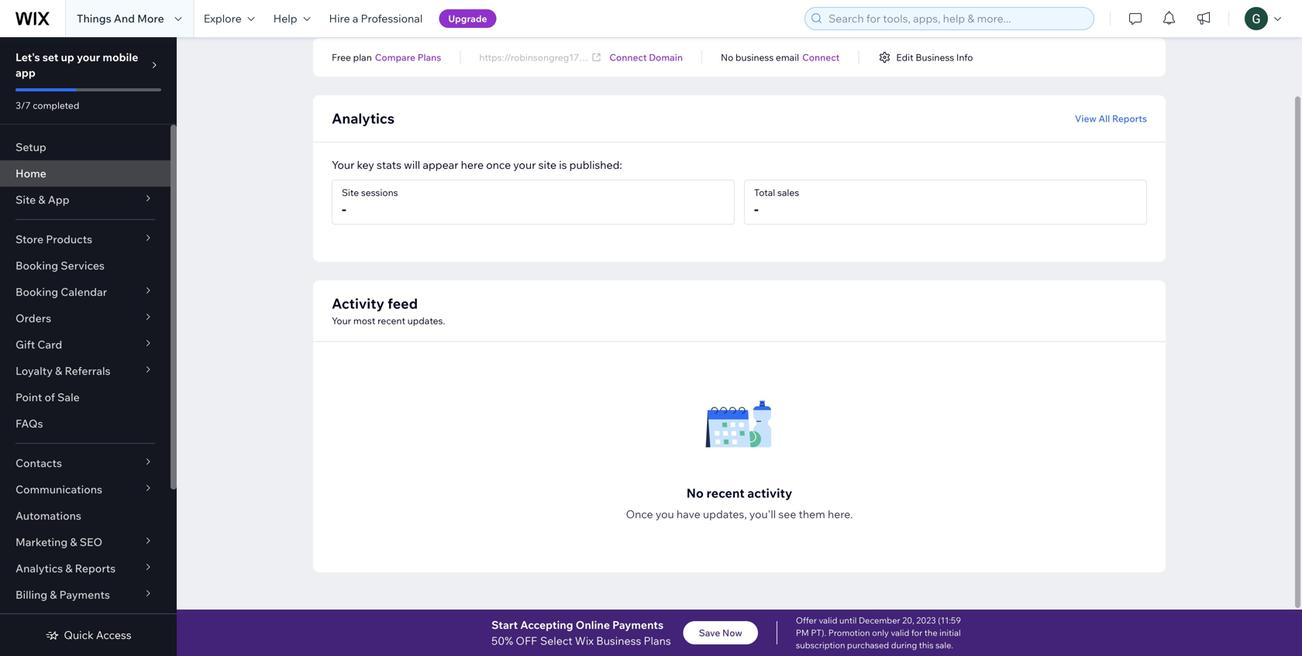 Task type: vqa. For each thing, say whether or not it's contained in the screenshot.
Gift Card
yes



Task type: describe. For each thing, give the bounding box(es) containing it.
billing
[[16, 588, 47, 602]]

off
[[516, 634, 537, 648]]

save
[[699, 628, 721, 639]]

products
[[46, 233, 92, 246]]

faqs link
[[0, 411, 171, 437]]

quick access button
[[45, 629, 132, 643]]

store products button
[[0, 226, 171, 253]]

hire a professional
[[329, 12, 423, 25]]

things and more
[[77, 12, 164, 25]]

recent inside activity feed your most recent updates.
[[378, 315, 405, 327]]

view all reports
[[1075, 113, 1147, 124]]

compare
[[375, 52, 416, 63]]

connect domain
[[610, 52, 683, 63]]

no business email connect
[[721, 52, 840, 63]]

analytics for analytics & reports
[[16, 562, 63, 576]]

0 horizontal spatial valid
[[819, 616, 838, 626]]

reports for analytics & reports
[[75, 562, 116, 576]]

marketing & seo
[[16, 536, 102, 549]]

initial
[[940, 628, 961, 639]]

updates,
[[703, 508, 747, 521]]

& for loyalty
[[55, 364, 62, 378]]

referrals
[[65, 364, 111, 378]]

- for site sessions -
[[342, 200, 346, 218]]

quick access
[[64, 629, 132, 642]]

sale.
[[936, 640, 954, 651]]

gift card button
[[0, 332, 171, 358]]

point
[[16, 391, 42, 404]]

20,
[[903, 616, 915, 626]]

sidebar element
[[0, 37, 177, 657]]

seo
[[80, 536, 102, 549]]

upgrade
[[448, 13, 487, 24]]

(11:59
[[938, 616, 961, 626]]

promotion
[[829, 628, 870, 639]]

billing & payments
[[16, 588, 110, 602]]

setup link
[[0, 134, 171, 160]]

business
[[736, 52, 774, 63]]

loyalty & referrals
[[16, 364, 111, 378]]

& for billing
[[50, 588, 57, 602]]

& for analytics
[[65, 562, 73, 576]]

your key stats will appear here once your site is published:
[[332, 158, 622, 172]]

sale
[[57, 391, 80, 404]]

payments inside dropdown button
[[59, 588, 110, 602]]

services
[[61, 259, 105, 273]]

explore
[[204, 12, 242, 25]]

site for app
[[16, 193, 36, 207]]

setup
[[16, 140, 46, 154]]

view all reports button
[[1075, 112, 1147, 126]]

only
[[872, 628, 889, 639]]

you
[[656, 508, 674, 521]]

view
[[1075, 113, 1097, 124]]

subscription
[[796, 640, 845, 651]]

marketing
[[16, 536, 68, 549]]

edit business info button
[[878, 50, 973, 64]]

start accepting online payments 50% off select wix business plans
[[492, 618, 671, 648]]

and
[[114, 12, 135, 25]]

plan
[[353, 52, 372, 63]]

analytics for analytics
[[332, 110, 395, 127]]

& for site
[[38, 193, 45, 207]]

them
[[799, 508, 826, 521]]

business inside button
[[916, 52, 955, 63]]

once
[[486, 158, 511, 172]]

feed
[[388, 295, 418, 312]]

save now
[[699, 628, 743, 639]]

Search for tools, apps, help & more... field
[[824, 8, 1089, 29]]

- for total sales -
[[754, 200, 759, 218]]

professional
[[361, 12, 423, 25]]

sales
[[778, 187, 799, 198]]

contacts button
[[0, 450, 171, 477]]

calendar
[[61, 285, 107, 299]]

more
[[137, 12, 164, 25]]

booking for booking services
[[16, 259, 58, 273]]

start
[[492, 618, 518, 632]]

appear
[[423, 158, 459, 172]]

your inside let's set up your mobile app
[[77, 50, 100, 64]]

quick
[[64, 629, 94, 642]]

2 connect from the left
[[803, 52, 840, 63]]

updates.
[[408, 315, 445, 327]]

upgrade button
[[439, 9, 497, 28]]

help
[[273, 12, 297, 25]]

orders button
[[0, 305, 171, 332]]

online
[[576, 618, 610, 632]]

site & app
[[16, 193, 69, 207]]

accepting
[[520, 618, 573, 632]]

total
[[754, 187, 775, 198]]

communications button
[[0, 477, 171, 503]]

hire
[[329, 12, 350, 25]]

once
[[626, 508, 653, 521]]

total sales -
[[754, 187, 799, 218]]

contacts
[[16, 457, 62, 470]]



Task type: locate. For each thing, give the bounding box(es) containing it.
pt).
[[811, 628, 827, 639]]

& inside dropdown button
[[65, 562, 73, 576]]

0 horizontal spatial recent
[[378, 315, 405, 327]]

recent inside no recent activity once you have updates, you'll see them here.
[[707, 486, 745, 501]]

see
[[779, 508, 797, 521]]

booking inside dropdown button
[[16, 285, 58, 299]]

payments inside start accepting online payments 50% off select wix business plans
[[613, 618, 664, 632]]

reports inside button
[[1113, 113, 1147, 124]]

0 vertical spatial analytics
[[332, 110, 395, 127]]

your right up
[[77, 50, 100, 64]]

most
[[353, 315, 376, 327]]

activity
[[332, 295, 385, 312]]

gift card
[[16, 338, 62, 352]]

1 horizontal spatial -
[[754, 200, 759, 218]]

3/7
[[16, 100, 31, 111]]

1 horizontal spatial plans
[[644, 634, 671, 648]]

recent down feed
[[378, 315, 405, 327]]

reports right all
[[1113, 113, 1147, 124]]

set
[[42, 50, 58, 64]]

info
[[957, 52, 973, 63]]

connect domain link
[[610, 50, 683, 64]]

app
[[16, 66, 36, 79]]

0 horizontal spatial your
[[77, 50, 100, 64]]

valid up during
[[891, 628, 910, 639]]

plans left save
[[644, 634, 671, 648]]

compare plans link
[[375, 50, 441, 64]]

no for recent
[[687, 486, 704, 501]]

0 horizontal spatial payments
[[59, 588, 110, 602]]

reports down seo
[[75, 562, 116, 576]]

payments down analytics & reports dropdown button
[[59, 588, 110, 602]]

1 booking from the top
[[16, 259, 58, 273]]

your left site
[[513, 158, 536, 172]]

your left most
[[332, 315, 351, 327]]

recent up updates,
[[707, 486, 745, 501]]

1 vertical spatial recent
[[707, 486, 745, 501]]

& left seo
[[70, 536, 77, 549]]

completed
[[33, 100, 79, 111]]

1 vertical spatial reports
[[75, 562, 116, 576]]

analytics & reports
[[16, 562, 116, 576]]

mobile
[[103, 50, 138, 64]]

analytics up key
[[332, 110, 395, 127]]

& inside "dropdown button"
[[70, 536, 77, 549]]

1 horizontal spatial no
[[721, 52, 734, 63]]

0 vertical spatial booking
[[16, 259, 58, 273]]

site sessions -
[[342, 187, 398, 218]]

will
[[404, 158, 420, 172]]

for
[[912, 628, 923, 639]]

booking
[[16, 259, 58, 273], [16, 285, 58, 299]]

site down home
[[16, 193, 36, 207]]

booking down 'store'
[[16, 259, 58, 273]]

booking calendar button
[[0, 279, 171, 305]]

0 horizontal spatial reports
[[75, 562, 116, 576]]

- inside site sessions -
[[342, 200, 346, 218]]

no inside no recent activity once you have updates, you'll see them here.
[[687, 486, 704, 501]]

1 horizontal spatial connect
[[803, 52, 840, 63]]

marketing & seo button
[[0, 530, 171, 556]]

0 vertical spatial reports
[[1113, 113, 1147, 124]]

business down online
[[596, 634, 641, 648]]

key
[[357, 158, 374, 172]]

business left info at the top of page
[[916, 52, 955, 63]]

1 vertical spatial no
[[687, 486, 704, 501]]

let's
[[16, 50, 40, 64]]

1 vertical spatial payments
[[613, 618, 664, 632]]

1 vertical spatial analytics
[[16, 562, 63, 576]]

1 horizontal spatial valid
[[891, 628, 910, 639]]

1 horizontal spatial reports
[[1113, 113, 1147, 124]]

valid up pt). at the bottom of the page
[[819, 616, 838, 626]]

& inside popup button
[[55, 364, 62, 378]]

activity feed your most recent updates.
[[332, 295, 445, 327]]

site
[[539, 158, 557, 172]]

1 horizontal spatial analytics
[[332, 110, 395, 127]]

0 vertical spatial recent
[[378, 315, 405, 327]]

gift
[[16, 338, 35, 352]]

0 vertical spatial payments
[[59, 588, 110, 602]]

1 horizontal spatial recent
[[707, 486, 745, 501]]

faqs
[[16, 417, 43, 431]]

& inside dropdown button
[[50, 588, 57, 602]]

analytics inside dropdown button
[[16, 562, 63, 576]]

0 horizontal spatial plans
[[418, 52, 441, 63]]

plans right compare
[[418, 52, 441, 63]]

valid
[[819, 616, 838, 626], [891, 628, 910, 639]]

1 vertical spatial plans
[[644, 634, 671, 648]]

let's set up your mobile app
[[16, 50, 138, 79]]

store
[[16, 233, 43, 246]]

automations link
[[0, 503, 171, 530]]

& right "loyalty"
[[55, 364, 62, 378]]

0 horizontal spatial analytics
[[16, 562, 63, 576]]

1 connect from the left
[[610, 52, 647, 63]]

connect right email
[[803, 52, 840, 63]]

is
[[559, 158, 567, 172]]

analytics & reports button
[[0, 556, 171, 582]]

reports inside dropdown button
[[75, 562, 116, 576]]

2 your from the top
[[332, 315, 351, 327]]

1 horizontal spatial payments
[[613, 618, 664, 632]]

analytics
[[332, 110, 395, 127], [16, 562, 63, 576]]

automations
[[16, 509, 81, 523]]

home
[[16, 167, 46, 180]]

0 horizontal spatial no
[[687, 486, 704, 501]]

- inside "total sales -"
[[754, 200, 759, 218]]

0 horizontal spatial business
[[596, 634, 641, 648]]

stats
[[377, 158, 402, 172]]

you'll
[[750, 508, 776, 521]]

until
[[840, 616, 857, 626]]

recent
[[378, 315, 405, 327], [707, 486, 745, 501]]

1 vertical spatial your
[[513, 158, 536, 172]]

loyalty
[[16, 364, 53, 378]]

& for marketing
[[70, 536, 77, 549]]

1 - from the left
[[342, 200, 346, 218]]

wix
[[575, 634, 594, 648]]

connect link
[[803, 50, 840, 64]]

& up the billing & payments
[[65, 562, 73, 576]]

0 vertical spatial your
[[77, 50, 100, 64]]

site inside site sessions -
[[342, 187, 359, 198]]

activity
[[748, 486, 793, 501]]

of
[[45, 391, 55, 404]]

pm
[[796, 628, 809, 639]]

1 horizontal spatial site
[[342, 187, 359, 198]]

no left business
[[721, 52, 734, 63]]

have
[[677, 508, 701, 521]]

site left sessions
[[342, 187, 359, 198]]

no up have
[[687, 486, 704, 501]]

sessions
[[361, 187, 398, 198]]

loyalty & referrals button
[[0, 358, 171, 385]]

home link
[[0, 160, 171, 187]]

1 vertical spatial booking
[[16, 285, 58, 299]]

1 horizontal spatial business
[[916, 52, 955, 63]]

no for business
[[721, 52, 734, 63]]

offer valid until december 20, 2023 (11:59 pm pt). promotion only valid for the initial subscription purchased during this sale.
[[796, 616, 961, 651]]

0 vertical spatial business
[[916, 52, 955, 63]]

site for -
[[342, 187, 359, 198]]

booking calendar
[[16, 285, 107, 299]]

select
[[540, 634, 573, 648]]

0 horizontal spatial connect
[[610, 52, 647, 63]]

plans
[[418, 52, 441, 63], [644, 634, 671, 648]]

a
[[353, 12, 358, 25]]

site
[[342, 187, 359, 198], [16, 193, 36, 207]]

0 horizontal spatial -
[[342, 200, 346, 218]]

& left app at the left top of page
[[38, 193, 45, 207]]

business inside start accepting online payments 50% off select wix business plans
[[596, 634, 641, 648]]

1 vertical spatial your
[[332, 315, 351, 327]]

plans inside start accepting online payments 50% off select wix business plans
[[644, 634, 671, 648]]

the
[[925, 628, 938, 639]]

booking for booking calendar
[[16, 285, 58, 299]]

help button
[[264, 0, 320, 37]]

no recent activity once you have updates, you'll see them here.
[[626, 486, 853, 521]]

analytics down the marketing
[[16, 562, 63, 576]]

2 - from the left
[[754, 200, 759, 218]]

things
[[77, 12, 111, 25]]

2 booking from the top
[[16, 285, 58, 299]]

access
[[96, 629, 132, 642]]

payments right online
[[613, 618, 664, 632]]

reports for view all reports
[[1113, 113, 1147, 124]]

store products
[[16, 233, 92, 246]]

0 vertical spatial no
[[721, 52, 734, 63]]

booking up orders
[[16, 285, 58, 299]]

billing & payments button
[[0, 582, 171, 609]]

& inside popup button
[[38, 193, 45, 207]]

0 vertical spatial plans
[[418, 52, 441, 63]]

0 vertical spatial your
[[332, 158, 355, 172]]

your inside activity feed your most recent updates.
[[332, 315, 351, 327]]

0 horizontal spatial site
[[16, 193, 36, 207]]

edit
[[897, 52, 914, 63]]

1 vertical spatial business
[[596, 634, 641, 648]]

all
[[1099, 113, 1110, 124]]

during
[[891, 640, 917, 651]]

free plan compare plans
[[332, 52, 441, 63]]

0 vertical spatial valid
[[819, 616, 838, 626]]

site inside site & app popup button
[[16, 193, 36, 207]]

business
[[916, 52, 955, 63], [596, 634, 641, 648]]

hire a professional link
[[320, 0, 432, 37]]

your left key
[[332, 158, 355, 172]]

site & app button
[[0, 187, 171, 213]]

1 your from the top
[[332, 158, 355, 172]]

connect left "domain"
[[610, 52, 647, 63]]

50%
[[492, 634, 513, 648]]

this
[[919, 640, 934, 651]]

1 horizontal spatial your
[[513, 158, 536, 172]]

1 vertical spatial valid
[[891, 628, 910, 639]]

communications
[[16, 483, 102, 497]]

up
[[61, 50, 74, 64]]

point of sale
[[16, 391, 80, 404]]

& right billing
[[50, 588, 57, 602]]



